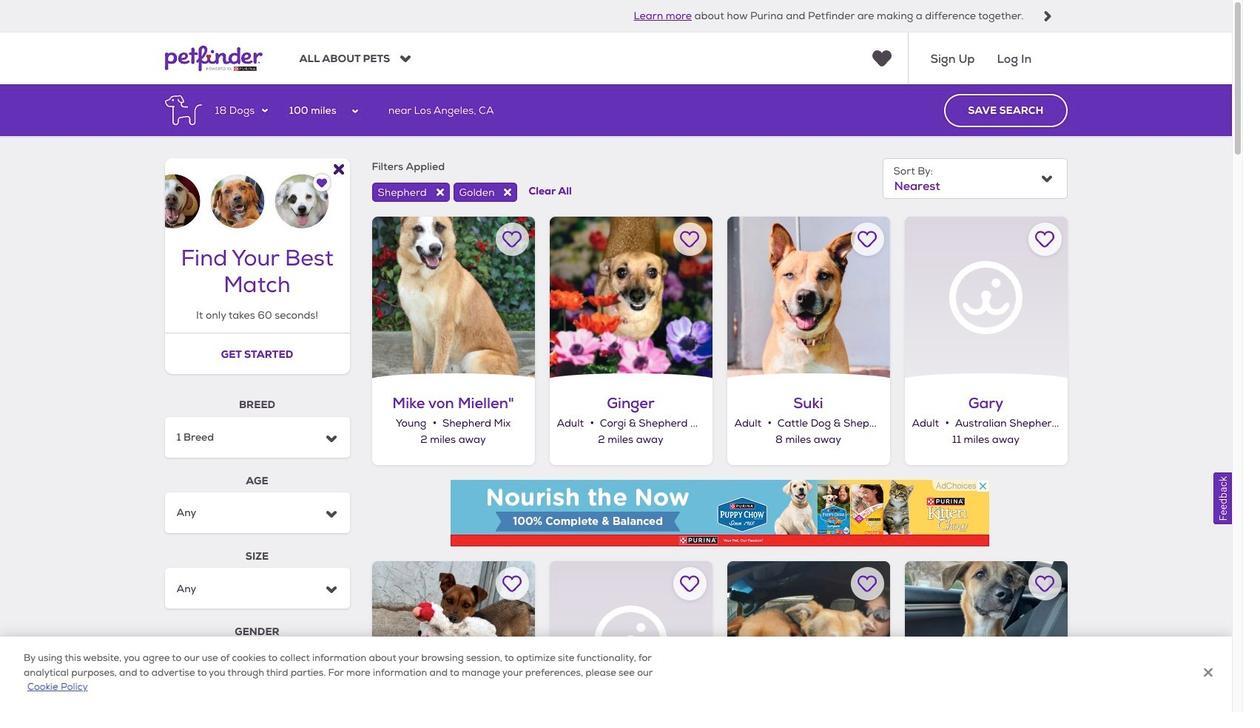 Task type: locate. For each thing, give the bounding box(es) containing it.
tango & cash, adoptable dog, young male labrador retriever & shepherd mix, 15 miles away. image
[[727, 562, 890, 713]]

petfinder home image
[[165, 33, 262, 85]]

main content
[[0, 85, 1233, 713]]

mike von miellen", adoptable dog, young male shepherd mix, 2 miles away. image
[[372, 217, 535, 380]]

chloe & sally cloud sisters, adoptable dog, young female labrador retriever & shepherd mix, 15 miles away. image
[[550, 562, 713, 713]]



Task type: vqa. For each thing, say whether or not it's contained in the screenshot.
potential dog matches image
yes



Task type: describe. For each thing, give the bounding box(es) containing it.
mozart, adoptable dog, puppy male pit bull terrier & shepherd mix, 16 miles away. image
[[905, 562, 1068, 713]]

ginger, adoptable dog, adult female corgi & shepherd mix, 2 miles away. image
[[550, 217, 713, 380]]

potential dog matches image
[[165, 159, 350, 229]]

pixie, adoptable dog, young female shepherd & pointer mix, 14 miles away. image
[[372, 562, 535, 713]]

privacy alert dialog
[[0, 638, 1233, 713]]

suki, adoptable dog, adult female cattle dog & shepherd mix, 8 miles away. image
[[727, 217, 890, 380]]

advertisement element
[[451, 480, 990, 547]]



